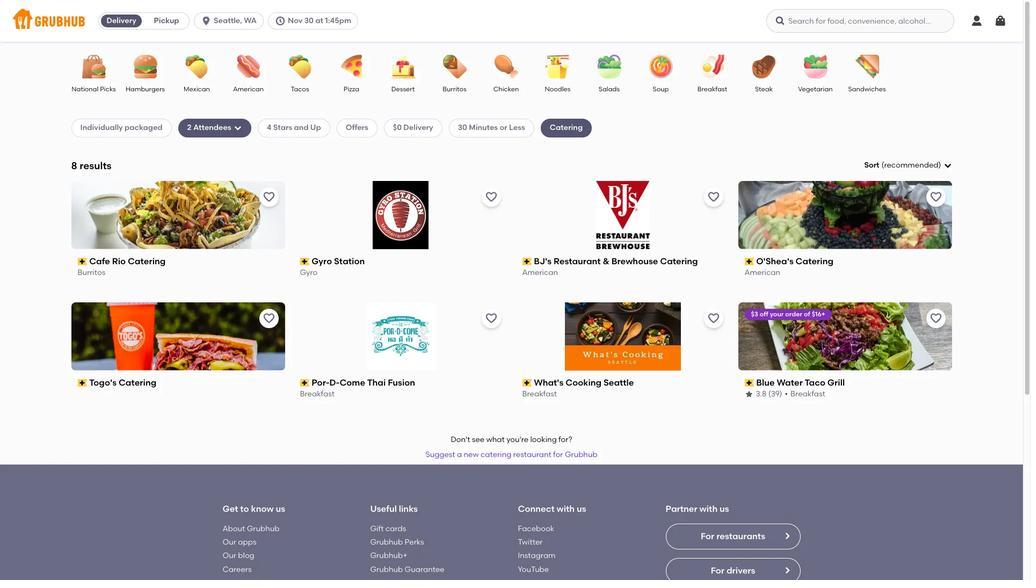 Task type: vqa. For each thing, say whether or not it's contained in the screenshot.


Task type: locate. For each thing, give the bounding box(es) containing it.
1 vertical spatial burritos
[[78, 268, 105, 277]]

2 our from the top
[[223, 552, 236, 561]]

pizza image
[[333, 55, 371, 78]]

30 left at
[[304, 16, 314, 25]]

brewhouse
[[612, 256, 658, 266]]

2 horizontal spatial svg image
[[275, 16, 286, 26]]

our up the careers
[[223, 552, 236, 561]]

youtube
[[518, 565, 549, 574]]

steak image
[[746, 55, 783, 78]]

grubhub+ link
[[371, 552, 408, 561]]

burritos image
[[436, 55, 474, 78]]

togo's catering logo image
[[71, 302, 285, 371]]

gyro left station
[[312, 256, 332, 266]]

0 vertical spatial 30
[[304, 16, 314, 25]]

30 inside 8 results main content
[[458, 123, 467, 132]]

partner with us
[[666, 504, 730, 514]]

subscription pass image inside gyro station link
[[300, 258, 310, 265]]

0 vertical spatial gyro
[[312, 256, 332, 266]]

bj's restaurant & brewhouse catering logo image
[[596, 181, 650, 249]]

por-d-come thai fusion logo image
[[366, 302, 435, 371]]

for left drivers
[[711, 566, 725, 576]]

0 horizontal spatial 30
[[304, 16, 314, 25]]

1 with from the left
[[557, 504, 575, 514]]

right image
[[783, 566, 792, 575]]

svg image
[[201, 16, 212, 26], [275, 16, 286, 26], [234, 124, 242, 132]]

wa
[[244, 16, 257, 25]]

burritos down cafe
[[78, 268, 105, 277]]

seattle, wa
[[214, 16, 257, 25]]

american down american image
[[233, 85, 264, 93]]

subscription pass image inside blue water taco grill link
[[745, 379, 755, 387]]

with for partner
[[700, 504, 718, 514]]

star icon image
[[745, 390, 754, 399]]

to
[[240, 504, 249, 514]]

useful links
[[371, 504, 418, 514]]

1 vertical spatial for
[[711, 566, 725, 576]]

station
[[334, 256, 365, 266]]

1 horizontal spatial burritos
[[443, 85, 467, 93]]

0 horizontal spatial with
[[557, 504, 575, 514]]

sort ( recommended )
[[865, 161, 942, 170]]

catering right togo's
[[119, 378, 157, 388]]

facebook link
[[518, 524, 555, 533]]

gift cards grubhub perks grubhub+ grubhub guarantee
[[371, 524, 445, 574]]

0 vertical spatial for
[[701, 531, 715, 542]]

us for connect with us
[[577, 504, 587, 514]]

grubhub down for?
[[565, 450, 598, 460]]

subscription pass image left por-
[[300, 379, 310, 387]]

chicken
[[494, 85, 519, 93]]

blue water taco grill
[[757, 378, 845, 388]]

and
[[294, 123, 309, 132]]

subscription pass image inside bj's restaurant & brewhouse catering link
[[523, 258, 532, 265]]

1 horizontal spatial us
[[577, 504, 587, 514]]

or
[[500, 123, 508, 132]]

grill
[[828, 378, 845, 388]]

0 horizontal spatial us
[[276, 504, 285, 514]]

us right know
[[276, 504, 285, 514]]

bj's
[[534, 256, 552, 266]]

(
[[882, 161, 885, 170]]

cafe rio catering link
[[78, 256, 279, 268]]

bj's restaurant & brewhouse catering link
[[523, 256, 724, 268]]

subscription pass image inside cafe rio catering link
[[78, 258, 87, 265]]

svg image inside nov 30 at 1:45pm button
[[275, 16, 286, 26]]

tacos image
[[281, 55, 319, 78]]

american down the bj's
[[523, 268, 558, 277]]

catering
[[550, 123, 583, 132], [128, 256, 166, 266], [661, 256, 698, 266], [796, 256, 834, 266], [119, 378, 157, 388]]

grubhub down know
[[247, 524, 280, 533]]

$16+
[[812, 310, 826, 318]]

twitter
[[518, 538, 543, 547]]

subscription pass image inside o'shea's catering link
[[745, 258, 755, 265]]

svg image for seattle, wa
[[201, 16, 212, 26]]

subscription pass image inside what's cooking seattle link
[[523, 379, 532, 387]]

save this restaurant image
[[263, 191, 275, 204], [263, 312, 275, 325], [707, 312, 720, 325], [930, 312, 943, 325]]

cafe rio catering logo image
[[71, 181, 285, 249]]

0 horizontal spatial svg image
[[201, 16, 212, 26]]

2 horizontal spatial us
[[720, 504, 730, 514]]

dessert
[[392, 85, 415, 93]]

1 horizontal spatial delivery
[[404, 123, 433, 132]]

dessert image
[[384, 55, 422, 78]]

0 vertical spatial delivery
[[107, 16, 136, 25]]

1 vertical spatial our
[[223, 552, 236, 561]]

get to know us
[[223, 504, 285, 514]]

save this restaurant button for cafe rio catering
[[259, 187, 279, 207]]

0 horizontal spatial delivery
[[107, 16, 136, 25]]

30 inside button
[[304, 16, 314, 25]]

$3
[[752, 310, 759, 318]]

american down o'shea's
[[745, 268, 781, 277]]

us up for restaurants
[[720, 504, 730, 514]]

cafe
[[89, 256, 110, 266]]

subscription pass image left cafe
[[78, 258, 87, 265]]

what's cooking seattle link
[[523, 377, 724, 389]]

1 vertical spatial delivery
[[404, 123, 433, 132]]

breakfast down what's
[[523, 390, 557, 399]]

for restaurants link
[[666, 524, 801, 550]]

about
[[223, 524, 245, 533]]

nov
[[288, 16, 303, 25]]

3 us from the left
[[720, 504, 730, 514]]

seattle,
[[214, 16, 242, 25]]

hamburgers
[[126, 85, 165, 93]]

with right connect
[[557, 504, 575, 514]]

twitter link
[[518, 538, 543, 547]]

$3 off your order of $16+
[[752, 310, 826, 318]]

with for connect
[[557, 504, 575, 514]]

subscription pass image left togo's
[[78, 379, 87, 387]]

suggest
[[426, 450, 455, 460]]

save this restaurant image for por-d-come thai fusion
[[485, 312, 498, 325]]

subscription pass image left the bj's
[[523, 258, 532, 265]]

1 vertical spatial 30
[[458, 123, 467, 132]]

1 vertical spatial gyro
[[300, 268, 318, 277]]

us right connect
[[577, 504, 587, 514]]

none field containing sort
[[865, 160, 952, 171]]

2 horizontal spatial american
[[745, 268, 781, 277]]

save this restaurant button for gyro station
[[482, 187, 501, 207]]

save this restaurant button for what's cooking seattle
[[704, 309, 724, 328]]

off
[[760, 310, 769, 318]]

subscription pass image up star icon
[[745, 379, 755, 387]]

subscription pass image left o'shea's
[[745, 258, 755, 265]]

delivery right $0
[[404, 123, 433, 132]]

delivery left pickup
[[107, 16, 136, 25]]

individually
[[80, 123, 123, 132]]

right image
[[783, 532, 792, 540]]

connect with us
[[518, 504, 587, 514]]

subscription pass image inside por-d-come thai fusion link
[[300, 379, 310, 387]]

1 horizontal spatial american
[[523, 268, 558, 277]]

main navigation navigation
[[0, 0, 1024, 42]]

individually packaged
[[80, 123, 163, 132]]

youtube link
[[518, 565, 549, 574]]

svg image inside seattle, wa button
[[201, 16, 212, 26]]

0 vertical spatial burritos
[[443, 85, 467, 93]]

subscription pass image for bj's restaurant & brewhouse catering
[[523, 258, 532, 265]]

subscription pass image left gyro station
[[300, 258, 310, 265]]

subscription pass image
[[78, 258, 87, 265], [745, 258, 755, 265], [523, 379, 532, 387], [745, 379, 755, 387]]

Search for food, convenience, alcohol... search field
[[767, 9, 955, 33]]

2 us from the left
[[577, 504, 587, 514]]

save this restaurant image for togo's catering logo
[[263, 312, 275, 325]]

svg image left nov
[[275, 16, 286, 26]]

d-
[[330, 378, 340, 388]]

subscription pass image for o'shea's catering
[[745, 258, 755, 265]]

30 left the minutes
[[458, 123, 467, 132]]

our down the about
[[223, 538, 236, 547]]

burritos down burritos image
[[443, 85, 467, 93]]

subscription pass image for what's cooking seattle
[[523, 379, 532, 387]]

catering down 'noodles'
[[550, 123, 583, 132]]

cooking
[[566, 378, 602, 388]]

subscription pass image for cafe rio catering
[[78, 258, 87, 265]]

1 horizontal spatial 30
[[458, 123, 467, 132]]

facebook twitter instagram youtube
[[518, 524, 556, 574]]

taco
[[805, 378, 826, 388]]

1 horizontal spatial svg image
[[234, 124, 242, 132]]

facebook
[[518, 524, 555, 533]]

suggest a new catering restaurant for grubhub
[[426, 450, 598, 460]]

)
[[939, 161, 942, 170]]

subscription pass image left what's
[[523, 379, 532, 387]]

fusion
[[388, 378, 415, 388]]

0 vertical spatial our
[[223, 538, 236, 547]]

gift
[[371, 524, 384, 533]]

$0 delivery
[[393, 123, 433, 132]]

subscription pass image
[[300, 258, 310, 265], [523, 258, 532, 265], [78, 379, 87, 387], [300, 379, 310, 387]]

our
[[223, 538, 236, 547], [223, 552, 236, 561]]

for down partner with us
[[701, 531, 715, 542]]

save this restaurant image
[[485, 191, 498, 204], [707, 191, 720, 204], [930, 191, 943, 204], [485, 312, 498, 325]]

soup
[[653, 85, 669, 93]]

svg image right attendees at top
[[234, 124, 242, 132]]

salads
[[599, 85, 620, 93]]

stars
[[273, 123, 292, 132]]

sandwiches
[[849, 85, 886, 93]]

grubhub guarantee link
[[371, 565, 445, 574]]

us
[[276, 504, 285, 514], [577, 504, 587, 514], [720, 504, 730, 514]]

suggest a new catering restaurant for grubhub button
[[421, 446, 603, 465]]

save this restaurant button for o'shea's catering
[[927, 187, 946, 207]]

None field
[[865, 160, 952, 171]]

2 with from the left
[[700, 504, 718, 514]]

gyro station logo image
[[373, 181, 428, 249]]

seattle, wa button
[[194, 12, 268, 30]]

svg image
[[971, 15, 984, 27], [995, 15, 1008, 27], [775, 16, 786, 26], [944, 161, 952, 170]]

8 results main content
[[0, 42, 1024, 580]]

subscription pass image inside togo's catering link
[[78, 379, 87, 387]]

breakfast down taco
[[791, 390, 826, 399]]

1 us from the left
[[276, 504, 285, 514]]

(39)
[[769, 390, 783, 399]]

subscription pass image for por-d-come thai fusion
[[300, 379, 310, 387]]

1 horizontal spatial with
[[700, 504, 718, 514]]

save this restaurant button
[[259, 187, 279, 207], [482, 187, 501, 207], [704, 187, 724, 207], [927, 187, 946, 207], [259, 309, 279, 328], [482, 309, 501, 328], [704, 309, 724, 328], [927, 309, 946, 328]]

instagram link
[[518, 552, 556, 561]]

with right partner
[[700, 504, 718, 514]]

with
[[557, 504, 575, 514], [700, 504, 718, 514]]

svg image left seattle,
[[201, 16, 212, 26]]

sort
[[865, 161, 880, 170]]

svg image for nov 30 at 1:45pm
[[275, 16, 286, 26]]

gyro down gyro station
[[300, 268, 318, 277]]

por-
[[312, 378, 330, 388]]



Task type: describe. For each thing, give the bounding box(es) containing it.
breakfast down por-
[[300, 390, 335, 399]]

none field inside 8 results main content
[[865, 160, 952, 171]]

grubhub perks link
[[371, 538, 424, 547]]

3.8
[[756, 390, 767, 399]]

catering right rio
[[128, 256, 166, 266]]

nov 30 at 1:45pm button
[[268, 12, 363, 30]]

attendees
[[193, 123, 231, 132]]

don't
[[451, 435, 470, 444]]

for for for restaurants
[[701, 531, 715, 542]]

less
[[509, 123, 525, 132]]

catering right brewhouse
[[661, 256, 698, 266]]

0 horizontal spatial burritos
[[78, 268, 105, 277]]

gyro station link
[[300, 256, 501, 268]]

o'shea's
[[757, 256, 794, 266]]

save this restaurant image for what's cooking seattle logo
[[707, 312, 720, 325]]

national picks
[[72, 85, 116, 93]]

2 attendees
[[187, 123, 231, 132]]

noodles
[[545, 85, 571, 93]]

new
[[464, 450, 479, 460]]

1 our from the top
[[223, 538, 236, 547]]

8
[[71, 159, 77, 172]]

mexican image
[[178, 55, 216, 78]]

• breakfast
[[785, 390, 826, 399]]

what's
[[534, 378, 564, 388]]

pizza
[[344, 85, 360, 93]]

togo's
[[89, 378, 117, 388]]

what's cooking seattle logo image
[[565, 302, 681, 371]]

restaurants
[[717, 531, 766, 542]]

soup image
[[642, 55, 680, 78]]

restaurant
[[514, 450, 552, 460]]

looking
[[531, 435, 557, 444]]

pickup button
[[144, 12, 189, 30]]

instagram
[[518, 552, 556, 561]]

grubhub down gift cards 'link'
[[371, 538, 403, 547]]

see
[[472, 435, 485, 444]]

grubhub inside button
[[565, 450, 598, 460]]

cards
[[386, 524, 406, 533]]

o'shea's catering logo image
[[739, 181, 952, 249]]

grubhub down grubhub+
[[371, 565, 403, 574]]

american for o'shea's catering
[[745, 268, 781, 277]]

gyro for gyro
[[300, 268, 318, 277]]

delivery inside button
[[107, 16, 136, 25]]

for for for drivers
[[711, 566, 725, 576]]

for drivers
[[711, 566, 756, 576]]

hamburgers image
[[127, 55, 164, 78]]

breakfast down breakfast image
[[698, 85, 728, 93]]

results
[[80, 159, 112, 172]]

save this restaurant image for bj's restaurant & brewhouse catering
[[707, 191, 720, 204]]

salads image
[[591, 55, 628, 78]]

links
[[399, 504, 418, 514]]

at
[[316, 16, 323, 25]]

about grubhub link
[[223, 524, 280, 533]]

catering right o'shea's
[[796, 256, 834, 266]]

us for partner with us
[[720, 504, 730, 514]]

our blog link
[[223, 552, 255, 561]]

mexican
[[184, 85, 210, 93]]

&
[[603, 256, 610, 266]]

subscription pass image for togo's catering
[[78, 379, 87, 387]]

$0
[[393, 123, 402, 132]]

your
[[770, 310, 784, 318]]

•
[[785, 390, 788, 399]]

sandwiches image
[[849, 55, 886, 78]]

guarantee
[[405, 565, 445, 574]]

vegetarian image
[[797, 55, 835, 78]]

useful
[[371, 504, 397, 514]]

bj's restaurant & brewhouse catering
[[534, 256, 698, 266]]

delivery button
[[99, 12, 144, 30]]

picks
[[100, 85, 116, 93]]

perks
[[405, 538, 424, 547]]

togo's catering
[[89, 378, 157, 388]]

blog
[[238, 552, 255, 561]]

1:45pm
[[325, 16, 351, 25]]

gyro station
[[312, 256, 365, 266]]

what
[[487, 435, 505, 444]]

o'shea's catering
[[757, 256, 834, 266]]

3.8 (39)
[[756, 390, 783, 399]]

know
[[251, 504, 274, 514]]

for restaurants
[[701, 531, 766, 542]]

drivers
[[727, 566, 756, 576]]

cafe rio catering
[[89, 256, 166, 266]]

noodles image
[[539, 55, 577, 78]]

breakfast image
[[694, 55, 732, 78]]

chicken image
[[488, 55, 525, 78]]

minutes
[[469, 123, 498, 132]]

vegetarian
[[799, 85, 833, 93]]

gyro for gyro station
[[312, 256, 332, 266]]

save this restaurant image for cafe rio catering logo on the left top of page
[[263, 191, 275, 204]]

delivery inside 8 results main content
[[404, 123, 433, 132]]

water
[[777, 378, 803, 388]]

8 results
[[71, 159, 112, 172]]

subscription pass image for blue water taco grill
[[745, 379, 755, 387]]

rio
[[112, 256, 126, 266]]

american for bj's restaurant & brewhouse catering
[[523, 268, 558, 277]]

tacos
[[291, 85, 309, 93]]

subscription pass image for gyro station
[[300, 258, 310, 265]]

por-d-come thai fusion link
[[300, 377, 501, 389]]

save this restaurant image for gyro station
[[485, 191, 498, 204]]

national picks image
[[75, 55, 113, 78]]

american image
[[230, 55, 267, 78]]

up
[[311, 123, 321, 132]]

about grubhub our apps our blog careers
[[223, 524, 280, 574]]

for
[[554, 450, 563, 460]]

o'shea's catering link
[[745, 256, 946, 268]]

grubhub inside about grubhub our apps our blog careers
[[247, 524, 280, 533]]

blue water taco grill logo image
[[739, 302, 952, 371]]

thai
[[367, 378, 386, 388]]

national
[[72, 85, 99, 93]]

gift cards link
[[371, 524, 406, 533]]

come
[[340, 378, 365, 388]]

careers
[[223, 565, 252, 574]]

0 horizontal spatial american
[[233, 85, 264, 93]]

apps
[[238, 538, 257, 547]]

order
[[786, 310, 803, 318]]

offers
[[346, 123, 369, 132]]

save this restaurant image for o'shea's catering
[[930, 191, 943, 204]]

save this restaurant button for bj's restaurant & brewhouse catering
[[704, 187, 724, 207]]

save this restaurant button for por-d-come thai fusion
[[482, 309, 501, 328]]

careers link
[[223, 565, 252, 574]]

seattle
[[604, 378, 634, 388]]

4 stars and up
[[267, 123, 321, 132]]

steak
[[756, 85, 773, 93]]



